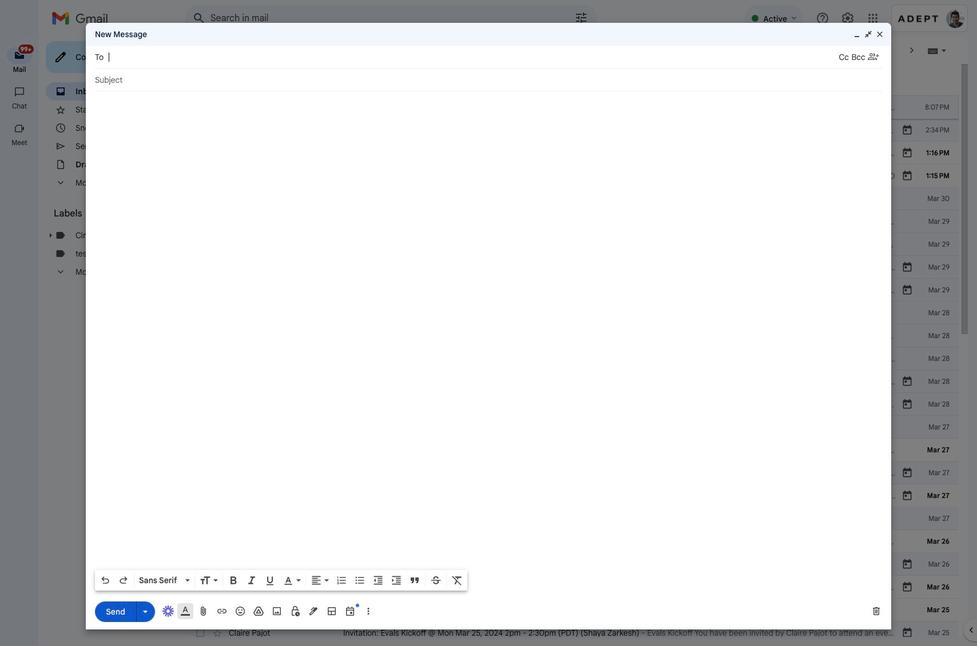 Task type: vqa. For each thing, say whether or not it's contained in the screenshot.
select a layout "image"
yes



Task type: describe. For each thing, give the bounding box(es) containing it.
remove formatting ‪(⌘\)‬ image
[[451, 575, 463, 587]]

insert files using drive image
[[253, 606, 264, 618]]

5 row from the top
[[185, 188, 959, 211]]

3 row from the top
[[185, 142, 959, 165]]

mail, 845 unread messages image
[[14, 47, 32, 58]]

set up a time to meet image
[[344, 606, 356, 618]]

more options image
[[365, 606, 372, 618]]

6 row from the top
[[185, 211, 959, 233]]

8 row from the top
[[185, 256, 959, 279]]

underline ‪(⌘u)‬ image
[[264, 576, 276, 587]]

toggle confidential mode image
[[289, 606, 301, 618]]

settings image
[[841, 11, 855, 25]]

numbered list ‪(⌘⇧7)‬ image
[[336, 575, 347, 587]]

italic ‪(⌘i)‬ image
[[246, 575, 257, 587]]

23 row from the top
[[185, 599, 959, 622]]

older image
[[906, 45, 918, 56]]

To recipients text field
[[109, 47, 839, 68]]

14 row from the top
[[185, 394, 959, 416]]

quote ‪(⌘⇧9)‬ image
[[409, 575, 420, 587]]

indent more ‪(⌘])‬ image
[[391, 575, 402, 587]]

19 row from the top
[[185, 508, 959, 531]]

insert photo image
[[271, 606, 283, 618]]

20 row from the top
[[185, 531, 959, 554]]

Search in mail search field
[[185, 5, 597, 32]]

2 row from the top
[[185, 119, 959, 142]]

Message Body text field
[[95, 97, 882, 567]]

10 row from the top
[[185, 302, 959, 325]]

bulleted list ‪(⌘⇧8)‬ image
[[354, 575, 366, 587]]

more send options image
[[140, 607, 151, 618]]

Subject field
[[95, 74, 882, 86]]

option inside formatting options toolbar
[[137, 575, 183, 587]]

minimize image
[[852, 30, 861, 39]]

gmail image
[[51, 7, 114, 30]]

search in mail image
[[189, 8, 209, 29]]

advanced search options image
[[570, 6, 593, 29]]

7 row from the top
[[185, 233, 959, 256]]

promotions tab
[[330, 64, 474, 96]]



Task type: locate. For each thing, give the bounding box(es) containing it.
17 row from the top
[[185, 462, 959, 485]]

insert signature image
[[308, 606, 319, 618]]

18 row from the top
[[185, 485, 959, 508]]

dialog
[[86, 23, 891, 630]]

11 row from the top
[[185, 325, 959, 348]]

formatting options toolbar
[[95, 571, 467, 591]]

1 row from the top
[[185, 96, 959, 119]]

21 row from the top
[[185, 554, 959, 577]]

close image
[[875, 30, 884, 39]]

indent less ‪(⌘[)‬ image
[[372, 575, 384, 587]]

15 row from the top
[[185, 416, 959, 439]]

select a layout image
[[326, 606, 338, 618]]

4 row from the top
[[185, 165, 959, 188]]

strikethrough ‪(⌘⇧x)‬ image
[[430, 575, 442, 587]]

heading
[[0, 65, 39, 74], [0, 102, 39, 111], [0, 138, 39, 148], [54, 208, 162, 220]]

primary tab
[[185, 64, 329, 96]]

tab list
[[185, 64, 959, 96]]

bold ‪(⌘b)‬ image
[[228, 575, 239, 587]]

discard draft ‪(⌘⇧d)‬ image
[[871, 606, 882, 618]]

insert emoji ‪(⌘⇧2)‬ image
[[235, 606, 246, 618]]

9 row from the top
[[185, 279, 959, 302]]

row
[[185, 96, 959, 119], [185, 119, 959, 142], [185, 142, 959, 165], [185, 165, 959, 188], [185, 188, 959, 211], [185, 211, 959, 233], [185, 233, 959, 256], [185, 256, 959, 279], [185, 279, 959, 302], [185, 302, 959, 325], [185, 325, 959, 348], [185, 348, 959, 371], [185, 371, 959, 394], [185, 394, 959, 416], [185, 416, 959, 439], [185, 439, 959, 462], [185, 462, 959, 485], [185, 485, 959, 508], [185, 508, 959, 531], [185, 531, 959, 554], [185, 554, 959, 577], [185, 577, 959, 599], [185, 599, 959, 622], [185, 622, 959, 645]]

undo ‪(⌘z)‬ image
[[100, 575, 111, 587]]

navigation
[[0, 37, 40, 647]]

16 row from the top
[[185, 439, 959, 462]]

option
[[137, 575, 183, 587]]

13 row from the top
[[185, 371, 959, 394]]

refresh image
[[229, 45, 240, 56]]

attach files image
[[198, 606, 209, 618]]

insert link ‪(⌘k)‬ image
[[216, 606, 228, 618]]

24 row from the top
[[185, 622, 959, 645]]

updates, one new message, tab
[[475, 64, 619, 96]]

redo ‪(⌘y)‬ image
[[118, 575, 129, 587]]

12 row from the top
[[185, 348, 959, 371]]

22 row from the top
[[185, 577, 959, 599]]

main content
[[185, 64, 959, 647]]

pop out image
[[864, 30, 873, 39]]



